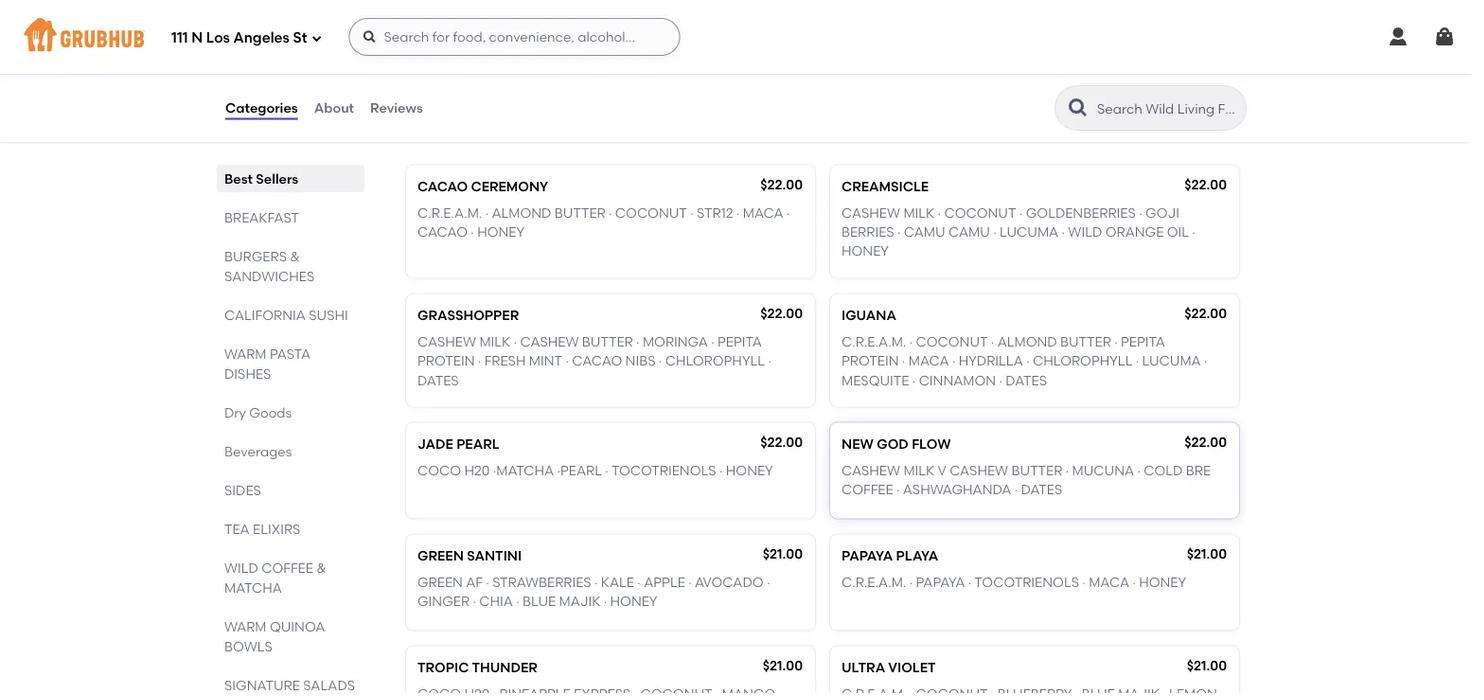 Task type: locate. For each thing, give the bounding box(es) containing it.
almond
[[492, 205, 551, 221], [998, 334, 1057, 350]]

0 vertical spatial milk
[[904, 205, 935, 221]]

0 horizontal spatial pepita
[[718, 334, 762, 350]]

milk inside cashew milk · cashew butter · moringa · pepita protein · fresh mint · cacao nibs · chlorophyll · dates
[[479, 334, 511, 350]]

0 vertical spatial cacao
[[418, 178, 468, 194]]

0 horizontal spatial protein
[[418, 353, 475, 369]]

1 vertical spatial apple
[[644, 574, 685, 591]]

wild coffee & matcha
[[224, 560, 326, 596]]

1 horizontal spatial almond
[[998, 334, 1057, 350]]

1 horizontal spatial apple
[[644, 574, 685, 591]]

coffee down new
[[842, 482, 893, 498]]

camu
[[904, 224, 946, 240], [949, 224, 990, 240]]

1 vertical spatial milk
[[479, 334, 511, 350]]

mesquite
[[842, 372, 909, 389]]

0 vertical spatial maca
[[743, 205, 784, 221]]

honey inside 'cashew milk · coconut · goldenberries · goji berries · camu camu · lucuma · wild orange oil · honey'
[[842, 244, 889, 260]]

warm
[[224, 346, 267, 362], [224, 618, 267, 634]]

n
[[191, 29, 203, 47]]

apple right kale
[[644, 574, 685, 591]]

apple inside green af · strawberries · kale · apple · avocado · ginger · chia · blue majik · honey
[[644, 574, 685, 591]]

protein
[[418, 353, 475, 369], [842, 353, 899, 369]]

tea elixirs
[[224, 521, 300, 537]]

1 horizontal spatial chlorophyll
[[1033, 353, 1133, 369]]

0 horizontal spatial apple
[[418, 10, 460, 26]]

warm for warm quinoa bowls
[[224, 618, 267, 634]]

papaya left playa at the right of the page
[[842, 548, 893, 564]]

Search Wild Living Foods search field
[[1095, 99, 1240, 117]]

bar
[[492, 121, 535, 145]]

0 horizontal spatial almond
[[492, 205, 551, 221]]

avocado
[[695, 574, 764, 591]]

milk down creamsicle
[[904, 205, 935, 221]]

c.r.e.a.m. for c.r.e.a.m. · almond butter · coconut · str12 · maca · cacao · honey
[[418, 205, 482, 221]]

beverages tab
[[224, 441, 357, 461]]

svg image
[[362, 29, 377, 45]]

maca inside c.r.e.a.m. · coconut · almond butter · pepita protein · maca · hydrilla · chlorophyll · lucuma · mesquite · cinnamon · dates
[[909, 353, 949, 369]]

1 vertical spatial &
[[316, 560, 326, 576]]

milk for camu
[[904, 205, 935, 221]]

cashew up ashwaghanda
[[950, 463, 1009, 479]]

ceremony
[[471, 178, 548, 194]]

lucuma inside c.r.e.a.m. · coconut · almond butter · pepita protein · maca · hydrilla · chlorophyll · lucuma · mesquite · cinnamon · dates
[[1142, 353, 1201, 369]]

sellers
[[256, 170, 298, 187]]

cashew for grasshopper
[[418, 334, 476, 350]]

1 horizontal spatial camu
[[949, 224, 990, 240]]

1 horizontal spatial wild
[[1068, 224, 1102, 240]]

best sellers
[[224, 170, 298, 187]]

papaya down playa at the right of the page
[[916, 574, 965, 591]]

chlorophyll
[[665, 353, 765, 369], [1033, 353, 1133, 369]]

0 vertical spatial warm
[[224, 346, 267, 362]]

1 horizontal spatial coffee
[[842, 482, 893, 498]]

cacao down remedy
[[418, 178, 468, 194]]

0 horizontal spatial chlorophyll
[[665, 353, 765, 369]]

wild down goldenberries
[[1068, 224, 1102, 240]]

green inside green af · strawberries · kale · apple · avocado · ginger · chia · blue majik · honey
[[418, 574, 463, 591]]

1 vertical spatial lucuma
[[1142, 353, 1201, 369]]

2 vertical spatial maca
[[1089, 574, 1130, 591]]

2 pepita from the left
[[1121, 334, 1165, 350]]

dates inside cashew milk · cashew butter · moringa · pepita protein · fresh mint · cacao nibs · chlorophyll · dates
[[418, 372, 459, 389]]

green
[[418, 548, 464, 564], [418, 574, 463, 591]]

0 horizontal spatial coffee
[[262, 560, 313, 576]]

1 green from the top
[[418, 548, 464, 564]]

1 horizontal spatial papaya
[[916, 574, 965, 591]]

0 vertical spatial wild
[[1068, 224, 1102, 240]]

coconut inside 'cashew milk · coconut · goldenberries · goji berries · camu camu · lucuma · wild orange oil · honey'
[[944, 205, 1016, 221]]

$21.00 for ultra violet
[[1187, 657, 1227, 673]]

0 vertical spatial coffee
[[842, 482, 893, 498]]

pepita inside c.r.e.a.m. · coconut · almond butter · pepita protein · maca · hydrilla · chlorophyll · lucuma · mesquite · cinnamon · dates
[[1121, 334, 1165, 350]]

1 horizontal spatial pepita
[[1121, 334, 1165, 350]]

ashwaghanda
[[903, 482, 1012, 498]]

c.r.e.a.m. down iguana
[[842, 334, 906, 350]]

v
[[938, 463, 947, 479]]

papaya
[[842, 548, 893, 564], [916, 574, 965, 591]]

1 protein from the left
[[418, 353, 475, 369]]

cacao left nibs
[[572, 353, 622, 369]]

0 vertical spatial almond
[[492, 205, 551, 221]]

c.r.e.a.m. down papaya playa
[[842, 574, 906, 591]]

main navigation navigation
[[0, 0, 1471, 74]]

0 horizontal spatial svg image
[[311, 33, 322, 44]]

1 vertical spatial cacao
[[418, 224, 468, 240]]

c.r.e.a.m. inside c.r.e.a.m. · almond butter · coconut · str12 · maca · cacao · honey
[[418, 205, 482, 221]]

tropic
[[418, 659, 469, 675]]

cashew down grasshopper on the left top of page
[[418, 334, 476, 350]]

almond inside c.r.e.a.m. · coconut · almond butter · pepita protein · maca · hydrilla · chlorophyll · lucuma · mesquite · cinnamon · dates
[[998, 334, 1057, 350]]

svg image
[[1387, 26, 1410, 48], [1433, 26, 1456, 48], [311, 33, 322, 44]]

2 vertical spatial c.r.e.a.m.
[[842, 574, 906, 591]]

1 vertical spatial almond
[[998, 334, 1057, 350]]

pearl
[[456, 436, 500, 452]]

cashew milk v cashew butter · mucuna ·  cold bre coffee · ashwaghanda · dates
[[842, 463, 1211, 498]]

maca
[[743, 205, 784, 221], [909, 353, 949, 369], [1089, 574, 1130, 591]]

1 vertical spatial coffee
[[262, 560, 313, 576]]

remedy
[[402, 121, 487, 145]]

coco
[[418, 463, 461, 479]]

$21.00 for green santini
[[763, 546, 803, 562]]

mint
[[529, 353, 562, 369]]

dates right ashwaghanda
[[1021, 482, 1063, 498]]

1 pepita from the left
[[718, 334, 762, 350]]

cashew down new
[[842, 463, 900, 479]]

almond inside c.r.e.a.m. · almond butter · coconut · str12 · maca · cacao · honey
[[492, 205, 551, 221]]

dates
[[418, 372, 459, 389], [1006, 372, 1047, 389], [1021, 482, 1063, 498]]

0 vertical spatial papaya
[[842, 548, 893, 564]]

&
[[290, 248, 300, 264], [316, 560, 326, 576]]

pie
[[464, 10, 484, 26]]

apple pie button
[[406, 0, 815, 82]]

1 vertical spatial tocotrienols
[[975, 574, 1079, 591]]

almond up hydrilla
[[998, 334, 1057, 350]]

milk inside cashew milk v cashew butter · mucuna ·  cold bre coffee · ashwaghanda · dates
[[904, 463, 935, 479]]

2 chlorophyll from the left
[[1033, 353, 1133, 369]]

categories button
[[224, 74, 299, 142]]

warm up bowls
[[224, 618, 267, 634]]

tea elixirs tab
[[224, 519, 357, 539]]

oil
[[1167, 224, 1189, 240]]

warm inside warm quinoa bowls
[[224, 618, 267, 634]]

0 vertical spatial lucuma
[[1000, 224, 1059, 240]]

green for green santini
[[418, 548, 464, 564]]

h20
[[464, 463, 490, 479]]

0 horizontal spatial &
[[290, 248, 300, 264]]

cacao ceremony
[[418, 178, 548, 194]]

wild inside 'cashew milk · coconut · goldenberries · goji berries · camu camu · lucuma · wild orange oil · honey'
[[1068, 224, 1102, 240]]

milk for ·
[[479, 334, 511, 350]]

salads
[[303, 677, 355, 693]]

1 horizontal spatial maca
[[909, 353, 949, 369]]

creamsicle
[[842, 178, 929, 194]]

2 protein from the left
[[842, 353, 899, 369]]

tocotrienols
[[612, 463, 716, 479], [975, 574, 1079, 591]]

2 green from the top
[[418, 574, 463, 591]]

c.r.e.a.m. down cacao ceremony on the left top of page
[[418, 205, 482, 221]]

cashew up berries
[[842, 205, 900, 221]]

california sushi
[[224, 307, 348, 323]]

milk inside 'cashew milk · coconut · goldenberries · goji berries · camu camu · lucuma · wild orange oil · honey'
[[904, 205, 935, 221]]

butter inside c.r.e.a.m. · coconut · almond butter · pepita protein · maca · hydrilla · chlorophyll · lucuma · mesquite · cinnamon · dates
[[1060, 334, 1111, 350]]

lucuma
[[1000, 224, 1059, 240], [1142, 353, 1201, 369]]

chlorophyll inside cashew milk · cashew butter · moringa · pepita protein · fresh mint · cacao nibs · chlorophyll · dates
[[665, 353, 765, 369]]

111
[[171, 29, 188, 47]]

dates down hydrilla
[[1006, 372, 1047, 389]]

chlorophyll down moringa
[[665, 353, 765, 369]]

coffee inside cashew milk v cashew butter · mucuna ·  cold bre coffee · ashwaghanda · dates
[[842, 482, 893, 498]]

0 horizontal spatial camu
[[904, 224, 946, 240]]

warm inside warm pasta dishes
[[224, 346, 267, 362]]

$22.00 for cashew milk · cashew butter · moringa · pepita protein · fresh mint · cacao nibs · chlorophyll · dates
[[760, 305, 803, 321]]

fresh
[[484, 353, 526, 369]]

california sushi tab
[[224, 305, 357, 325]]

cacao inside cashew milk · cashew butter · moringa · pepita protein · fresh mint · cacao nibs · chlorophyll · dates
[[572, 353, 622, 369]]

wild up matcha
[[224, 560, 258, 576]]

protein up mesquite
[[842, 353, 899, 369]]

Search for food, convenience, alcohol... search field
[[349, 18, 680, 56]]

pepita
[[718, 334, 762, 350], [1121, 334, 1165, 350]]

1 vertical spatial green
[[418, 574, 463, 591]]

1 horizontal spatial svg image
[[1387, 26, 1410, 48]]

c.r.e.a.m. inside c.r.e.a.m. · coconut · almond butter · pepita protein · maca · hydrilla · chlorophyll · lucuma · mesquite · cinnamon · dates
[[842, 334, 906, 350]]

categories
[[225, 100, 298, 116]]

cacao down cacao ceremony on the left top of page
[[418, 224, 468, 240]]

protein down grasshopper on the left top of page
[[418, 353, 475, 369]]

0 vertical spatial &
[[290, 248, 300, 264]]

milk left v
[[904, 463, 935, 479]]

1 vertical spatial warm
[[224, 618, 267, 634]]

sandwiches
[[224, 268, 315, 284]]

kale
[[601, 574, 634, 591]]

apple left pie
[[418, 10, 460, 26]]

1 horizontal spatial protein
[[842, 353, 899, 369]]

protein inside cashew milk · cashew butter · moringa · pepita protein · fresh mint · cacao nibs · chlorophyll · dates
[[418, 353, 475, 369]]

1 vertical spatial maca
[[909, 353, 949, 369]]

1 horizontal spatial lucuma
[[1142, 353, 1201, 369]]

chlorophyll right hydrilla
[[1033, 353, 1133, 369]]

1 vertical spatial wild
[[224, 560, 258, 576]]

1 chlorophyll from the left
[[665, 353, 765, 369]]

milk
[[904, 205, 935, 221], [479, 334, 511, 350], [904, 463, 935, 479]]

coffee down "tea elixirs" tab
[[262, 560, 313, 576]]

$21.00
[[763, 546, 803, 562], [1187, 546, 1227, 562], [763, 657, 803, 673], [1187, 657, 1227, 673]]

·
[[485, 205, 489, 221], [609, 205, 612, 221], [690, 205, 694, 221], [736, 205, 740, 221], [787, 205, 790, 221], [938, 205, 941, 221], [1020, 205, 1023, 221], [1139, 205, 1142, 221], [471, 224, 474, 240], [898, 224, 901, 240], [993, 224, 997, 240], [1062, 224, 1065, 240], [1192, 224, 1196, 240], [514, 334, 517, 350], [636, 334, 640, 350], [711, 334, 715, 350], [910, 334, 913, 350], [991, 334, 994, 350], [1115, 334, 1118, 350], [478, 353, 481, 369], [566, 353, 569, 369], [659, 353, 662, 369], [768, 353, 772, 369], [902, 353, 905, 369], [952, 353, 956, 369], [1027, 353, 1030, 369], [1136, 353, 1139, 369], [1204, 353, 1208, 369], [913, 372, 916, 389], [999, 372, 1003, 389], [605, 463, 609, 479], [720, 463, 723, 479], [1066, 463, 1069, 479], [1138, 463, 1141, 479], [897, 482, 900, 498], [1015, 482, 1018, 498], [486, 574, 489, 591], [595, 574, 598, 591], [638, 574, 641, 591], [688, 574, 692, 591], [767, 574, 770, 591], [910, 574, 913, 591], [968, 574, 972, 591], [1083, 574, 1086, 591], [1133, 574, 1136, 591], [473, 594, 476, 610], [516, 594, 520, 610], [604, 594, 607, 610]]

ultra violet
[[842, 659, 936, 675]]

wild inside wild coffee & matcha
[[224, 560, 258, 576]]

0 horizontal spatial wild
[[224, 560, 258, 576]]

jade pearl
[[418, 436, 500, 452]]

1 horizontal spatial &
[[316, 560, 326, 576]]

2 horizontal spatial maca
[[1089, 574, 1130, 591]]

new
[[842, 436, 874, 452]]

1 vertical spatial c.r.e.a.m.
[[842, 334, 906, 350]]

0 vertical spatial green
[[418, 548, 464, 564]]

apple
[[418, 10, 460, 26], [644, 574, 685, 591]]

honey inside green af · strawberries · kale · apple · avocado · ginger · chia · blue majik · honey
[[610, 594, 658, 610]]

c.r.e.a.m. · almond butter · coconut · str12 · maca · cacao · honey
[[418, 205, 790, 240]]

dates up jade at the left bottom of the page
[[418, 372, 459, 389]]

& down "tea elixirs" tab
[[316, 560, 326, 576]]

honey inside c.r.e.a.m. · almond butter · coconut · str12 · maca · cacao · honey
[[477, 224, 525, 240]]

$22.00
[[760, 176, 803, 193], [1185, 176, 1227, 193], [760, 305, 803, 321], [1185, 305, 1227, 321], [760, 434, 803, 450], [1185, 434, 1227, 450]]

dry
[[224, 404, 246, 420]]

2 warm from the top
[[224, 618, 267, 634]]

butter
[[555, 205, 606, 221], [582, 334, 633, 350], [1060, 334, 1111, 350], [1012, 463, 1063, 479]]

st
[[293, 29, 307, 47]]

jade
[[418, 436, 453, 452]]

protein inside c.r.e.a.m. · coconut · almond butter · pepita protein · maca · hydrilla · chlorophyll · lucuma · mesquite · cinnamon · dates
[[842, 353, 899, 369]]

signature salads tab
[[224, 675, 357, 694]]

milk up fresh
[[479, 334, 511, 350]]

warm quinoa bowls
[[224, 618, 325, 654]]

warm quinoa bowls tab
[[224, 616, 357, 656]]

1 warm from the top
[[224, 346, 267, 362]]

coconut inside c.r.e.a.m. · almond butter · coconut · str12 · maca · cacao · honey
[[615, 205, 687, 221]]

0 horizontal spatial maca
[[743, 205, 784, 221]]

0 vertical spatial apple
[[418, 10, 460, 26]]

wild
[[1068, 224, 1102, 240], [224, 560, 258, 576]]

2 vertical spatial cacao
[[572, 353, 622, 369]]

elixirs
[[253, 521, 300, 537]]

warm up the dishes
[[224, 346, 267, 362]]

iguana
[[842, 307, 897, 323]]

almond down the ceremony
[[492, 205, 551, 221]]

cashew inside 'cashew milk · coconut · goldenberries · goji berries · camu camu · lucuma · wild orange oil · honey'
[[842, 205, 900, 221]]

burgers & sandwiches
[[224, 248, 315, 284]]

0 horizontal spatial lucuma
[[1000, 224, 1059, 240]]

2 vertical spatial milk
[[904, 463, 935, 479]]

0 horizontal spatial tocotrienols
[[612, 463, 716, 479]]

0 horizontal spatial papaya
[[842, 548, 893, 564]]

coconut
[[615, 205, 687, 221], [944, 205, 1016, 221], [916, 334, 988, 350]]

& up sandwiches
[[290, 248, 300, 264]]

0 vertical spatial c.r.e.a.m.
[[418, 205, 482, 221]]

cashew up mint
[[520, 334, 579, 350]]



Task type: describe. For each thing, give the bounding box(es) containing it.
butter inside cashew milk v cashew butter · mucuna ·  cold bre coffee · ashwaghanda · dates
[[1012, 463, 1063, 479]]

best sellers tab
[[224, 169, 357, 188]]

apple inside button
[[418, 10, 460, 26]]

search icon image
[[1067, 97, 1090, 119]]

about
[[314, 100, 354, 116]]

butter inside c.r.e.a.m. · almond butter · coconut · str12 · maca · cacao · honey
[[555, 205, 606, 221]]

1 camu from the left
[[904, 224, 946, 240]]

sushi
[[309, 307, 348, 323]]

breakfast tab
[[224, 207, 357, 227]]

2 horizontal spatial svg image
[[1433, 26, 1456, 48]]

goji
[[1146, 205, 1180, 221]]

moringa
[[643, 334, 708, 350]]

bowls
[[224, 638, 273, 654]]

santini
[[467, 548, 522, 564]]

$22.00 for coco h20 ·matcha ·pearl · tocotrienols · honey
[[760, 434, 803, 450]]

hydrilla
[[959, 353, 1023, 369]]

mucuna
[[1072, 463, 1134, 479]]

milk for coffee
[[904, 463, 935, 479]]

$22.00 for cashew milk v cashew butter · mucuna ·  cold bre coffee · ashwaghanda · dates
[[1185, 434, 1227, 450]]

1 horizontal spatial tocotrienols
[[975, 574, 1079, 591]]

green for green af · strawberries · kale · apple · avocado · ginger · chia · blue majik · honey
[[418, 574, 463, 591]]

lucuma inside 'cashew milk · coconut · goldenberries · goji berries · camu camu · lucuma · wild orange oil · honey'
[[1000, 224, 1059, 240]]

coffee inside wild coffee & matcha
[[262, 560, 313, 576]]

$22.00 for c.r.e.a.m. · almond butter · coconut · str12 · maca · cacao · honey
[[760, 176, 803, 193]]

violet
[[888, 659, 936, 675]]

ultra
[[842, 659, 885, 675]]

str12
[[697, 205, 733, 221]]

chia
[[479, 594, 513, 610]]

papaya playa
[[842, 548, 939, 564]]

0 vertical spatial tocotrienols
[[612, 463, 716, 479]]

$22.00 for cashew milk · coconut · goldenberries · goji berries · camu camu · lucuma · wild orange oil · honey
[[1185, 176, 1227, 193]]

maca inside c.r.e.a.m. · almond butter · coconut · str12 · maca · cacao · honey
[[743, 205, 784, 221]]

& inside wild coffee & matcha
[[316, 560, 326, 576]]

bre
[[1186, 463, 1211, 479]]

1 vertical spatial papaya
[[916, 574, 965, 591]]

green af · strawberries · kale · apple · avocado · ginger · chia · blue majik · honey
[[418, 574, 770, 610]]

cacao inside c.r.e.a.m. · almond butter · coconut · str12 · maca · cacao · honey
[[418, 224, 468, 240]]

god
[[877, 436, 909, 452]]

wild coffee & matcha tab
[[224, 558, 357, 597]]

warm for warm pasta dishes
[[224, 346, 267, 362]]

coconut inside c.r.e.a.m. · coconut · almond butter · pepita protein · maca · hydrilla · chlorophyll · lucuma · mesquite · cinnamon · dates
[[916, 334, 988, 350]]

$22.00 for c.r.e.a.m. · coconut · almond butter · pepita protein · maca · hydrilla · chlorophyll · lucuma · mesquite · cinnamon · dates
[[1185, 305, 1227, 321]]

chlorophyll inside c.r.e.a.m. · coconut · almond butter · pepita protein · maca · hydrilla · chlorophyll · lucuma · mesquite · cinnamon · dates
[[1033, 353, 1133, 369]]

nibs
[[625, 353, 656, 369]]

warm pasta dishes
[[224, 346, 311, 382]]

los
[[206, 29, 230, 47]]

2 camu from the left
[[949, 224, 990, 240]]

$21.00 for tropic thunder
[[763, 657, 803, 673]]

signature salads
[[224, 677, 355, 693]]

goldenberries
[[1026, 205, 1136, 221]]

berries
[[842, 224, 894, 240]]

tea
[[224, 521, 250, 537]]

cashew for creamsicle
[[842, 205, 900, 221]]

majik
[[559, 594, 601, 610]]

matcha
[[224, 579, 282, 596]]

c.r.e.a.m. for c.r.e.a.m. · papaya · tocotrienols · maca · honey
[[842, 574, 906, 591]]

reviews
[[370, 100, 423, 116]]

af
[[466, 574, 483, 591]]

pasta
[[270, 346, 311, 362]]

about button
[[313, 74, 355, 142]]

pepita inside cashew milk · cashew butter · moringa · pepita protein · fresh mint · cacao nibs · chlorophyll · dates
[[718, 334, 762, 350]]

cold
[[1144, 463, 1183, 479]]

butter inside cashew milk · cashew butter · moringa · pepita protein · fresh mint · cacao nibs · chlorophyll · dates
[[582, 334, 633, 350]]

sides
[[224, 482, 261, 498]]

c.r.e.a.m. for c.r.e.a.m. · coconut · almond butter · pepita protein · maca · hydrilla · chlorophyll · lucuma · mesquite · cinnamon · dates
[[842, 334, 906, 350]]

burgers
[[224, 248, 287, 264]]

green santini
[[418, 548, 522, 564]]

dates inside cashew milk v cashew butter · mucuna ·  cold bre coffee · ashwaghanda · dates
[[1021, 482, 1063, 498]]

strawberries
[[492, 574, 591, 591]]

thunder
[[472, 659, 538, 675]]

dry goods tab
[[224, 402, 357, 422]]

sides tab
[[224, 480, 357, 500]]

california
[[224, 307, 306, 323]]

dry goods
[[224, 404, 292, 420]]

best
[[224, 170, 253, 187]]

dates inside c.r.e.a.m. · coconut · almond butter · pepita protein · maca · hydrilla · chlorophyll · lucuma · mesquite · cinnamon · dates
[[1006, 372, 1047, 389]]

reviews button
[[369, 74, 424, 142]]

coco h20 ·matcha ·pearl · tocotrienols · honey
[[418, 463, 773, 479]]

goods
[[249, 404, 292, 420]]

cashew milk · coconut · goldenberries · goji berries · camu camu · lucuma · wild orange oil · honey
[[842, 205, 1196, 260]]

c.r.e.a.m. · papaya · tocotrienols · maca · honey
[[842, 574, 1186, 591]]

ginger
[[418, 594, 470, 610]]

& inside burgers & sandwiches
[[290, 248, 300, 264]]

remedy bar
[[402, 121, 535, 145]]

breakfast
[[224, 209, 299, 225]]

tropic thunder
[[418, 659, 538, 675]]

dishes
[[224, 365, 271, 382]]

new god flow
[[842, 436, 951, 452]]

apple pie
[[418, 10, 484, 26]]

cashew milk · cashew butter · moringa · pepita protein · fresh mint · cacao nibs · chlorophyll · dates
[[418, 334, 772, 389]]

angeles
[[233, 29, 290, 47]]

c.r.e.a.m. · coconut · almond butter · pepita protein · maca · hydrilla · chlorophyll · lucuma · mesquite · cinnamon · dates
[[842, 334, 1208, 389]]

warm pasta dishes tab
[[224, 344, 357, 383]]

grasshopper
[[418, 307, 519, 323]]

·pearl
[[557, 463, 602, 479]]

playa
[[896, 548, 939, 564]]

signature
[[224, 677, 300, 693]]

$21.00 for papaya playa
[[1187, 546, 1227, 562]]

cashew for new god flow
[[842, 463, 900, 479]]

burgers & sandwiches tab
[[224, 246, 357, 286]]

cinnamon
[[919, 372, 996, 389]]

111 n los angeles st
[[171, 29, 307, 47]]

flow
[[912, 436, 951, 452]]



Task type: vqa. For each thing, say whether or not it's contained in the screenshot.


